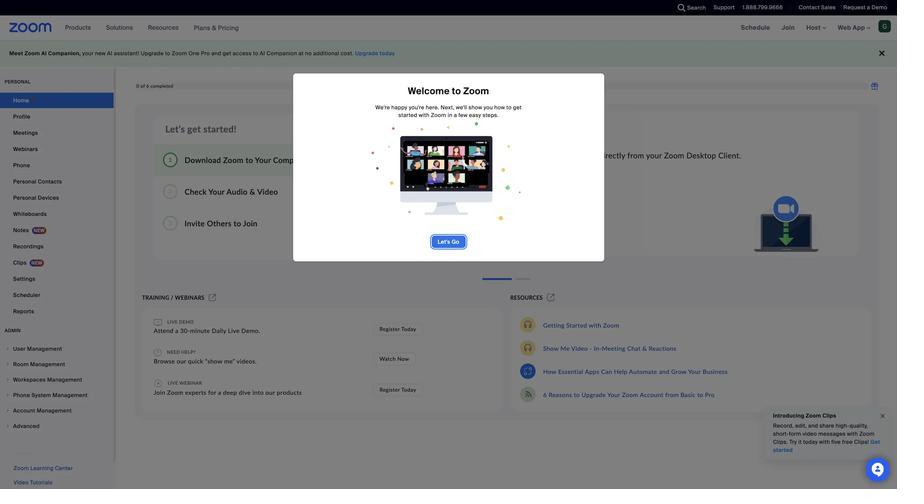 Task type: vqa. For each thing, say whether or not it's contained in the screenshot.


Task type: locate. For each thing, give the bounding box(es) containing it.
your right grow
[[689, 368, 701, 375]]

clips inside personal menu menu
[[13, 259, 27, 266]]

personal down phone
[[13, 178, 36, 185]]

ai left the companion on the top left
[[260, 50, 265, 57]]

0 horizontal spatial join
[[154, 389, 165, 396]]

how
[[543, 368, 557, 375]]

2 horizontal spatial video
[[572, 344, 588, 352]]

to left on
[[452, 85, 461, 97]]

0 vertical spatial live
[[167, 319, 178, 325]]

1 vertical spatial register
[[380, 386, 400, 393]]

from right "directly" at the top
[[628, 151, 645, 160]]

2 vertical spatial &
[[643, 344, 647, 352]]

1 vertical spatial now
[[398, 355, 409, 362]]

recordings
[[13, 243, 44, 250]]

upgrade down product information navigation
[[141, 50, 164, 57]]

register today button for join zoom experts for a deep dive into our products
[[373, 384, 423, 396]]

1 horizontal spatial download
[[485, 178, 514, 186]]

2 horizontal spatial &
[[643, 344, 647, 352]]

2 vertical spatial video
[[14, 479, 29, 486]]

a right in
[[454, 112, 457, 119]]

video left "tutorials"
[[14, 479, 29, 486]]

1 register from the top
[[380, 326, 400, 332]]

with right started
[[589, 321, 602, 329]]

your
[[82, 50, 94, 57], [475, 91, 486, 97], [647, 151, 662, 160]]

1 personal from the top
[[13, 178, 36, 185]]

join down browse
[[154, 389, 165, 396]]

register up watch
[[380, 326, 400, 332]]

cost.
[[341, 50, 354, 57]]

2 personal from the top
[[13, 194, 36, 201]]

& right 'chat'
[[643, 344, 647, 352]]

0 horizontal spatial upgrade
[[141, 50, 164, 57]]

recordings link
[[0, 239, 114, 254]]

download down join,
[[485, 178, 514, 186]]

ai
[[41, 50, 47, 57], [107, 50, 113, 57], [260, 50, 265, 57]]

live up attend
[[167, 319, 178, 325]]

and left grow
[[659, 368, 670, 375]]

1 horizontal spatial from
[[666, 391, 679, 398]]

0 vertical spatial started
[[399, 112, 418, 119]]

download for download zoom to your computer
[[185, 155, 221, 164]]

your
[[255, 155, 271, 164], [209, 187, 225, 196], [689, 368, 701, 375], [608, 391, 621, 398]]

zoom learning center link
[[14, 465, 73, 472]]

0 horizontal spatial started
[[399, 112, 418, 119]]

a left demo
[[868, 4, 871, 11]]

to left one
[[165, 50, 170, 57]]

join down 1.888.799.9666
[[782, 24, 795, 32]]

0 vertical spatial register
[[380, 326, 400, 332]]

banner
[[0, 15, 898, 41]]

0 vertical spatial register today button
[[373, 323, 423, 335]]

1 horizontal spatial our
[[266, 389, 275, 396]]

0 horizontal spatial now
[[398, 355, 409, 362]]

get down receiving
[[513, 104, 522, 111]]

try
[[790, 439, 797, 446]]

window new image right resources
[[546, 294, 556, 301]]

0 horizontal spatial from
[[628, 151, 645, 160]]

1 horizontal spatial pro
[[705, 391, 715, 398]]

started inside we're happy you're here. next, we'll show you how to get started with zoom in a few easy steps.
[[399, 112, 418, 119]]

clips
[[13, 259, 27, 266], [823, 412, 837, 419]]

2 register today from the top
[[380, 386, 417, 393]]

0 vertical spatial personal
[[13, 178, 36, 185]]

zoom inside we're happy you're here. next, we'll show you how to get started with zoom in a few easy steps.
[[431, 112, 447, 119]]

zoom up clips!
[[860, 430, 875, 437]]

happy
[[392, 104, 408, 111]]

with down you're
[[419, 112, 430, 119]]

register today
[[380, 326, 417, 332], [380, 386, 417, 393]]

demo
[[872, 4, 888, 11]]

we're happy you're here. next, we'll show you how to get started with zoom in a few easy steps.
[[376, 104, 522, 119]]

personal menu menu
[[0, 93, 114, 320]]

today down watch now button
[[402, 386, 417, 393]]

0 horizontal spatial &
[[212, 24, 217, 32]]

6 right the of on the top
[[146, 83, 149, 89]]

live left webinar
[[168, 380, 178, 386]]

1 vertical spatial video
[[572, 344, 588, 352]]

download down let's get started!
[[185, 155, 221, 164]]

1 horizontal spatial 6
[[543, 391, 547, 398]]

zoom logo image
[[9, 23, 52, 32]]

pro
[[201, 50, 210, 57], [705, 391, 715, 398]]

join,
[[500, 151, 514, 160]]

3
[[169, 219, 172, 226]]

1 horizontal spatial clips
[[823, 412, 837, 419]]

1 horizontal spatial window new image
[[546, 294, 556, 301]]

getting
[[543, 321, 565, 329]]

0 horizontal spatial clips
[[13, 259, 27, 266]]

0 vertical spatial our
[[177, 357, 186, 365]]

register today button up watch now
[[373, 323, 423, 335]]

help?
[[181, 349, 196, 355]]

meeting
[[602, 344, 626, 352]]

live
[[228, 327, 240, 334]]

2 register from the top
[[380, 386, 400, 393]]

need help?
[[166, 349, 196, 355]]

2 ai from the left
[[107, 50, 113, 57]]

pro right basic on the right bottom
[[705, 391, 715, 398]]

0 horizontal spatial window new image
[[208, 294, 217, 301]]

& right plans at the left of the page
[[212, 24, 217, 32]]

1 window new image from the left
[[208, 294, 217, 301]]

0 vertical spatial today
[[380, 50, 395, 57]]

personal up whiteboards
[[13, 194, 36, 201]]

& inside product information navigation
[[212, 24, 217, 32]]

admin menu menu
[[0, 342, 114, 434]]

1 vertical spatial get
[[513, 104, 522, 111]]

started
[[399, 112, 418, 119], [774, 447, 793, 454]]

and up video
[[809, 422, 819, 429]]

started down happy
[[399, 112, 418, 119]]

contact sales
[[799, 4, 836, 11]]

a inside we're happy you're here. next, we'll show you how to get started with zoom in a few easy steps.
[[454, 112, 457, 119]]

scheduler link
[[0, 287, 114, 303]]

we're
[[376, 104, 390, 111]]

resources
[[511, 294, 543, 301]]

get right let's
[[187, 123, 201, 134]]

companion,
[[48, 50, 81, 57]]

profile
[[13, 113, 30, 120]]

window new image right the webinars
[[208, 294, 217, 301]]

to right how
[[507, 104, 512, 111]]

live webinar
[[167, 380, 202, 386]]

chat
[[628, 344, 641, 352]]

0 horizontal spatial pro
[[201, 50, 210, 57]]

to inside we're happy you're here. next, we'll show you how to get started with zoom in a few easy steps.
[[507, 104, 512, 111]]

now inside the download now button
[[516, 178, 529, 186]]

1 vertical spatial from
[[666, 391, 679, 398]]

2 register today button from the top
[[373, 384, 423, 396]]

1 vertical spatial today
[[804, 439, 818, 446]]

1 vertical spatial register today button
[[373, 384, 423, 396]]

check your audio & video
[[185, 187, 278, 196]]

started inside the get started
[[774, 447, 793, 454]]

clips up settings
[[13, 259, 27, 266]]

1 register today from the top
[[380, 326, 417, 332]]

notes
[[13, 227, 29, 234]]

to right access
[[253, 50, 258, 57]]

now
[[516, 178, 529, 186], [398, 355, 409, 362]]

close image
[[880, 412, 886, 421]]

live
[[167, 319, 178, 325], [168, 380, 178, 386]]

2 vertical spatial your
[[647, 151, 662, 160]]

zoom learning center
[[14, 465, 73, 472]]

start,
[[478, 151, 497, 160]]

meetings
[[13, 129, 38, 136]]

1 horizontal spatial join
[[243, 219, 258, 228]]

today inside 'meet zoom ai companion,' footer
[[380, 50, 395, 57]]

video right audio
[[257, 187, 278, 196]]

demo.
[[242, 327, 260, 334]]

today up watch now
[[402, 326, 417, 332]]

2 horizontal spatial get
[[513, 104, 522, 111]]

2 today from the top
[[402, 386, 417, 393]]

register down watch
[[380, 386, 400, 393]]

pro inside 'meet zoom ai companion,' footer
[[201, 50, 210, 57]]

personal contacts
[[13, 178, 62, 185]]

1 horizontal spatial started
[[774, 447, 793, 454]]

support
[[714, 4, 735, 11]]

how essential apps can help automate and grow your business link
[[543, 368, 728, 375]]

browse our quick "show me" videos.
[[154, 357, 257, 365]]

schedule
[[532, 151, 563, 160]]

with up free
[[848, 430, 858, 437]]

1 register today button from the top
[[373, 323, 423, 335]]

started down clips.
[[774, 447, 793, 454]]

get inside 'meet zoom ai companion,' footer
[[223, 50, 231, 57]]

client.
[[719, 151, 742, 160]]

1 vertical spatial 6
[[543, 391, 547, 398]]

join for join
[[782, 24, 795, 32]]

2 horizontal spatial join
[[782, 24, 795, 32]]

0 vertical spatial your
[[82, 50, 94, 57]]

ai right new
[[107, 50, 113, 57]]

register today up watch now
[[380, 326, 417, 332]]

started!
[[204, 123, 237, 134]]

1 horizontal spatial video
[[257, 187, 278, 196]]

1 horizontal spatial now
[[516, 178, 529, 186]]

welcome to zoom dialog
[[293, 73, 605, 262]]

browse
[[154, 357, 175, 365]]

profile link
[[0, 109, 114, 124]]

1 vertical spatial live
[[168, 380, 178, 386]]

zoom up "video tutorials"
[[14, 465, 29, 472]]

window new image
[[208, 294, 217, 301], [546, 294, 556, 301]]

training / webinars
[[142, 294, 205, 301]]

zoom up the edit,
[[806, 412, 822, 419]]

1 vertical spatial your
[[475, 91, 486, 97]]

1 horizontal spatial ai
[[107, 50, 113, 57]]

you're
[[450, 91, 465, 97]]

0 vertical spatial get
[[223, 50, 231, 57]]

& right audio
[[250, 187, 256, 196]]

clips.
[[774, 439, 788, 446]]

0 horizontal spatial your
[[82, 50, 94, 57]]

1 vertical spatial started
[[774, 447, 793, 454]]

1 vertical spatial our
[[266, 389, 275, 396]]

0 vertical spatial download
[[185, 155, 221, 164]]

plans
[[194, 24, 210, 32]]

0 horizontal spatial ai
[[41, 50, 47, 57]]

upgrade down apps
[[582, 391, 606, 398]]

zoom right meet
[[25, 50, 40, 57]]

1 vertical spatial download
[[485, 178, 514, 186]]

to right way
[[499, 91, 504, 97]]

getting started with zoom
[[543, 321, 620, 329]]

1 horizontal spatial upgrade
[[355, 50, 379, 57]]

download inside the download now button
[[485, 178, 514, 186]]

your left computer at the left top
[[255, 155, 271, 164]]

additional
[[313, 50, 339, 57]]

deep
[[223, 389, 237, 396]]

it
[[799, 439, 802, 446]]

0 vertical spatial 6
[[146, 83, 149, 89]]

our down the need help?
[[177, 357, 186, 365]]

0 vertical spatial now
[[516, 178, 529, 186]]

1 vertical spatial pro
[[705, 391, 715, 398]]

quick
[[188, 357, 203, 365]]

0 vertical spatial video
[[257, 187, 278, 196]]

register today down watch now button
[[380, 386, 417, 393]]

1 horizontal spatial get
[[223, 50, 231, 57]]

0 vertical spatial pro
[[201, 50, 210, 57]]

2 vertical spatial join
[[154, 389, 165, 396]]

essential
[[559, 368, 584, 375]]

and right join,
[[517, 151, 530, 160]]

meetings
[[565, 151, 597, 160]]

and right one
[[211, 50, 221, 57]]

0 vertical spatial &
[[212, 24, 217, 32]]

1 vertical spatial clips
[[823, 412, 837, 419]]

get started link
[[774, 439, 881, 454]]

2 vertical spatial get
[[187, 123, 201, 134]]

0 vertical spatial join
[[782, 24, 795, 32]]

6 left reasons
[[543, 391, 547, 398]]

clips up share at right bottom
[[823, 412, 837, 419]]

1 today from the top
[[402, 326, 417, 332]]

ai left the companion,
[[41, 50, 47, 57]]

plans & pricing link
[[194, 24, 239, 32], [194, 24, 239, 32]]

zoom down here.
[[431, 112, 447, 119]]

pro right one
[[201, 50, 210, 57]]

0 horizontal spatial today
[[380, 50, 395, 57]]

0 vertical spatial register today
[[380, 326, 417, 332]]

apps
[[585, 368, 600, 375]]

into
[[253, 389, 264, 396]]

1 horizontal spatial &
[[250, 187, 256, 196]]

start, join, and schedule meetings directly from your zoom desktop client.
[[478, 151, 742, 160]]

zoom inside record, edit, and share high-quality, short-form video messages with zoom clips. try it today with five free clips!
[[860, 430, 875, 437]]

1 vertical spatial personal
[[13, 194, 36, 201]]

upgrade right cost.
[[355, 50, 379, 57]]

register today button down watch now button
[[373, 384, 423, 396]]

video left - at the bottom of the page
[[572, 344, 588, 352]]

2 window new image from the left
[[546, 294, 556, 301]]

2 horizontal spatial upgrade
[[582, 391, 606, 398]]

settings
[[13, 276, 35, 282]]

few
[[459, 112, 468, 119]]

phone link
[[0, 158, 114, 173]]

get left access
[[223, 50, 231, 57]]

video tutorials
[[14, 479, 53, 486]]

1 horizontal spatial today
[[804, 439, 818, 446]]

0 vertical spatial clips
[[13, 259, 27, 266]]

30-
[[180, 327, 190, 334]]

register today button
[[373, 323, 423, 335], [373, 384, 423, 396]]

dive
[[239, 389, 251, 396]]

easy
[[469, 112, 481, 119]]

join inside meetings navigation
[[782, 24, 795, 32]]

from left basic on the right bottom
[[666, 391, 679, 398]]

1 vertical spatial register today
[[380, 386, 417, 393]]

personal for personal devices
[[13, 194, 36, 201]]

0 horizontal spatial download
[[185, 155, 221, 164]]

zoom
[[25, 50, 40, 57], [172, 50, 187, 57], [464, 85, 489, 97], [431, 112, 447, 119], [665, 151, 685, 160], [223, 155, 244, 164], [604, 321, 620, 329], [167, 389, 183, 396], [622, 391, 639, 398], [806, 412, 822, 419], [860, 430, 875, 437], [14, 465, 29, 472]]

welcome to zoom
[[408, 85, 489, 97]]

0 horizontal spatial our
[[177, 357, 186, 365]]

2 horizontal spatial ai
[[260, 50, 265, 57]]

reports
[[13, 308, 34, 315]]

2
[[169, 187, 172, 195]]

download now
[[485, 178, 529, 186]]

let's
[[165, 123, 185, 134]]

0 vertical spatial today
[[402, 326, 417, 332]]

1.888.799.9666
[[743, 4, 783, 11]]

personal for personal contacts
[[13, 178, 36, 185]]

join right others
[[243, 219, 258, 228]]

let's get started!
[[165, 123, 237, 134]]

1 vertical spatial today
[[402, 386, 417, 393]]

now inside watch now button
[[398, 355, 409, 362]]

our right 'into'
[[266, 389, 275, 396]]



Task type: describe. For each thing, give the bounding box(es) containing it.
gift!
[[554, 91, 564, 97]]

1 vertical spatial join
[[243, 219, 258, 228]]

products
[[277, 389, 302, 396]]

banner containing schedule
[[0, 15, 898, 41]]

to up audio
[[246, 155, 253, 164]]

-
[[590, 344, 592, 352]]

reports link
[[0, 304, 114, 319]]

today inside record, edit, and share high-quality, short-form video messages with zoom clips. try it today with five free clips!
[[804, 439, 818, 446]]

zoom left the desktop
[[665, 151, 685, 160]]

to right reasons
[[574, 391, 580, 398]]

0 horizontal spatial get
[[187, 123, 201, 134]]

schedule link
[[736, 15, 776, 40]]

1 vertical spatial &
[[250, 187, 256, 196]]

next,
[[441, 104, 455, 111]]

attend
[[154, 327, 174, 334]]

webinars link
[[0, 141, 114, 157]]

learning
[[30, 465, 53, 472]]

grow
[[672, 368, 687, 375]]

request
[[844, 4, 866, 11]]

check
[[185, 187, 207, 196]]

computer
[[273, 155, 309, 164]]

watch
[[380, 355, 396, 362]]

your left audio
[[209, 187, 225, 196]]

me"
[[224, 357, 235, 365]]

introducing
[[774, 412, 805, 419]]

record,
[[774, 422, 794, 429]]

let's go
[[438, 238, 460, 245]]

0 horizontal spatial video
[[14, 479, 29, 486]]

daily
[[212, 327, 226, 334]]

demo
[[179, 319, 194, 325]]

and inside record, edit, and share high-quality, short-form video messages with zoom clips. try it today with five free clips!
[[809, 422, 819, 429]]

schedule
[[741, 24, 771, 32]]

meetings navigation
[[736, 15, 898, 41]]

clips link
[[0, 255, 114, 270]]

assistant!
[[114, 50, 139, 57]]

3 ai from the left
[[260, 50, 265, 57]]

clips!
[[855, 439, 870, 446]]

get
[[871, 439, 881, 446]]

to right basic on the right bottom
[[698, 391, 704, 398]]

personal devices
[[13, 194, 59, 201]]

a left 30-
[[175, 327, 179, 334]]

now for download now
[[516, 178, 529, 186]]

and inside 'meet zoom ai companion,' footer
[[211, 50, 221, 57]]

request a demo
[[844, 4, 888, 11]]

messages
[[819, 430, 846, 437]]

0 vertical spatial from
[[628, 151, 645, 160]]

product information navigation
[[59, 15, 245, 41]]

join for join zoom experts for a deep dive into our products
[[154, 389, 165, 396]]

show
[[543, 344, 559, 352]]

to right others
[[234, 219, 241, 228]]

zoom down live webinar at the left
[[167, 389, 183, 396]]

1
[[169, 156, 172, 163]]

meet zoom ai companion, your new ai assistant! upgrade to zoom one pro and get access to ai companion at no additional cost. upgrade today
[[9, 50, 395, 57]]

webinars
[[13, 146, 38, 153]]

today for join zoom experts for a deep dive into our products
[[402, 386, 417, 393]]

free
[[843, 439, 853, 446]]

need
[[167, 349, 180, 355]]

zoom left one
[[172, 50, 187, 57]]

high-
[[836, 422, 850, 429]]

short-
[[774, 430, 789, 437]]

receiving
[[506, 91, 529, 97]]

register today for join zoom experts for a deep dive into our products
[[380, 386, 417, 393]]

companion
[[267, 50, 297, 57]]

share
[[820, 422, 835, 429]]

window new image for training / webinars
[[208, 294, 217, 301]]

with down messages
[[820, 439, 830, 446]]

get inside we're happy you're here. next, we'll show you how to get started with zoom in a few easy steps.
[[513, 104, 522, 111]]

in-
[[594, 344, 602, 352]]

register today button for attend a 30-minute daily live demo.
[[373, 323, 423, 335]]

zoom up 'show me video - in-meeting chat & reactions'
[[604, 321, 620, 329]]

download for download now
[[485, 178, 514, 186]]

with inside we're happy you're here. next, we'll show you how to get started with zoom in a few easy steps.
[[419, 112, 430, 119]]

meet zoom ai companion, footer
[[0, 40, 898, 67]]

live for zoom
[[168, 380, 178, 386]]

today for attend a 30-minute daily live demo.
[[402, 326, 417, 332]]

way
[[488, 91, 498, 97]]

how
[[495, 104, 505, 111]]

edit,
[[796, 422, 807, 429]]

1 ai from the left
[[41, 50, 47, 57]]

video tutorials link
[[14, 479, 53, 486]]

your down help
[[608, 391, 621, 398]]

a right for
[[218, 389, 221, 396]]

meet
[[9, 50, 23, 57]]

desktop
[[687, 151, 717, 160]]

0
[[136, 83, 139, 89]]

1 horizontal spatial your
[[475, 91, 486, 97]]

contacts
[[38, 178, 62, 185]]

admin
[[5, 328, 21, 334]]

center
[[55, 465, 73, 472]]

no
[[305, 50, 312, 57]]

webinar
[[179, 380, 202, 386]]

you're on your way to receiving a special gift!
[[450, 91, 564, 97]]

quality,
[[850, 422, 868, 429]]

register for join zoom experts for a deep dive into our products
[[380, 386, 400, 393]]

invite
[[185, 219, 205, 228]]

zoom up "show"
[[464, 85, 489, 97]]

zoom up check your audio & video
[[223, 155, 244, 164]]

register for attend a 30-minute daily live demo.
[[380, 326, 400, 332]]

show
[[469, 104, 483, 111]]

scheduler
[[13, 292, 40, 299]]

0 horizontal spatial 6
[[146, 83, 149, 89]]

started
[[567, 321, 587, 329]]

tutorials
[[30, 479, 53, 486]]

your inside 'meet zoom ai companion,' footer
[[82, 50, 94, 57]]

phone
[[13, 162, 30, 169]]

how essential apps can help automate and grow your business
[[543, 368, 728, 375]]

form
[[789, 430, 802, 437]]

now for watch now
[[398, 355, 409, 362]]

record, edit, and share high-quality, short-form video messages with zoom clips. try it today with five free clips!
[[774, 422, 875, 446]]

notes link
[[0, 223, 114, 238]]

sales
[[822, 4, 836, 11]]

2 horizontal spatial your
[[647, 151, 662, 160]]

6 reasons to upgrade your zoom account from basic to pro
[[543, 391, 715, 398]]

can
[[601, 368, 613, 375]]

0 of 6 completed
[[136, 83, 173, 89]]

register today for attend a 30-minute daily live demo.
[[380, 326, 417, 332]]

business
[[703, 368, 728, 375]]

live for a
[[167, 319, 178, 325]]

directly
[[599, 151, 626, 160]]

a left 'special'
[[530, 91, 533, 97]]

zoom left account
[[622, 391, 639, 398]]

window new image for resources
[[546, 294, 556, 301]]



